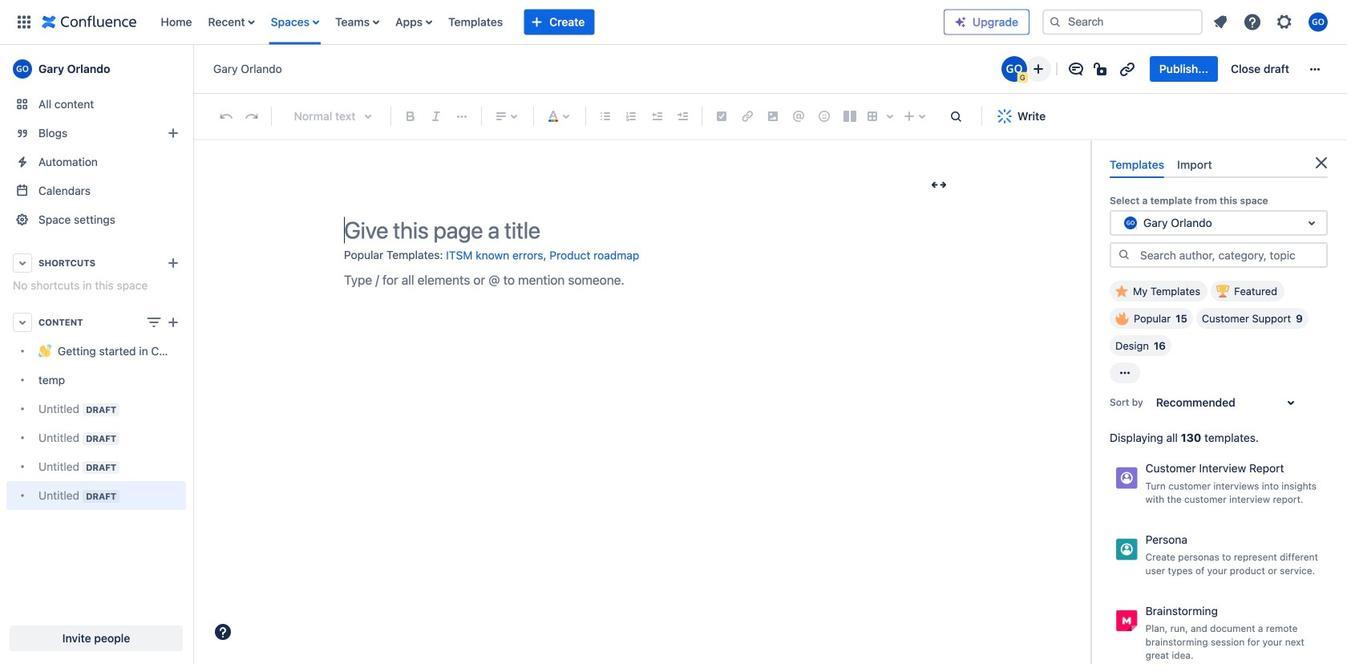 Task type: vqa. For each thing, say whether or not it's contained in the screenshot.
2nd heading from the top of the Sidebar element
no



Task type: locate. For each thing, give the bounding box(es) containing it.
copy link image
[[1118, 59, 1137, 79]]

tab list
[[1104, 152, 1335, 178]]

confluence image
[[42, 12, 137, 32], [42, 12, 137, 32]]

0 horizontal spatial list
[[153, 0, 944, 45]]

global element
[[10, 0, 944, 45]]

1 horizontal spatial list
[[1207, 8, 1338, 37]]

settings icon image
[[1276, 12, 1295, 32]]

list for premium image
[[1207, 8, 1338, 37]]

change view image
[[144, 313, 164, 332]]

text formatting group
[[398, 103, 475, 129]]

appswitcher icon image
[[14, 12, 34, 32]]

premium image
[[955, 16, 968, 28]]

more image
[[1306, 59, 1325, 79]]

group
[[1150, 56, 1300, 82]]

your profile and preferences image
[[1309, 12, 1329, 32]]

None text field
[[1122, 215, 1125, 231]]

open image
[[1303, 214, 1322, 233]]

create a blog image
[[164, 124, 183, 143]]

banner
[[0, 0, 1348, 45]]

list
[[153, 0, 944, 45], [1207, 8, 1338, 37]]

tree
[[6, 337, 186, 510]]

create image
[[164, 313, 183, 332]]

no restrictions image
[[1092, 59, 1112, 79]]

Main content area, start typing to enter text. text field
[[344, 269, 954, 291]]

None search field
[[1043, 9, 1203, 35]]

add shortcut image
[[164, 254, 183, 273]]



Task type: describe. For each thing, give the bounding box(es) containing it.
close templates and import image
[[1312, 153, 1332, 172]]

search icon image
[[1118, 248, 1131, 261]]

space element
[[0, 45, 193, 664]]

notification icon image
[[1211, 12, 1231, 32]]

list for appswitcher icon
[[153, 0, 944, 45]]

collapse sidebar image
[[175, 53, 210, 85]]

more categories image
[[1116, 363, 1135, 382]]

search image
[[1049, 16, 1062, 28]]

invite to edit image
[[1029, 59, 1048, 79]]

make page full-width image
[[930, 175, 949, 194]]

Give this page a title text field
[[344, 217, 954, 243]]

comment icon image
[[1067, 59, 1086, 79]]

Search field
[[1043, 9, 1203, 35]]

Search author, category, topic field
[[1136, 244, 1327, 267]]

find and replace image
[[947, 107, 966, 126]]

help icon image
[[1243, 12, 1263, 32]]

list formating group
[[593, 103, 696, 129]]

tree inside the space element
[[6, 337, 186, 510]]



